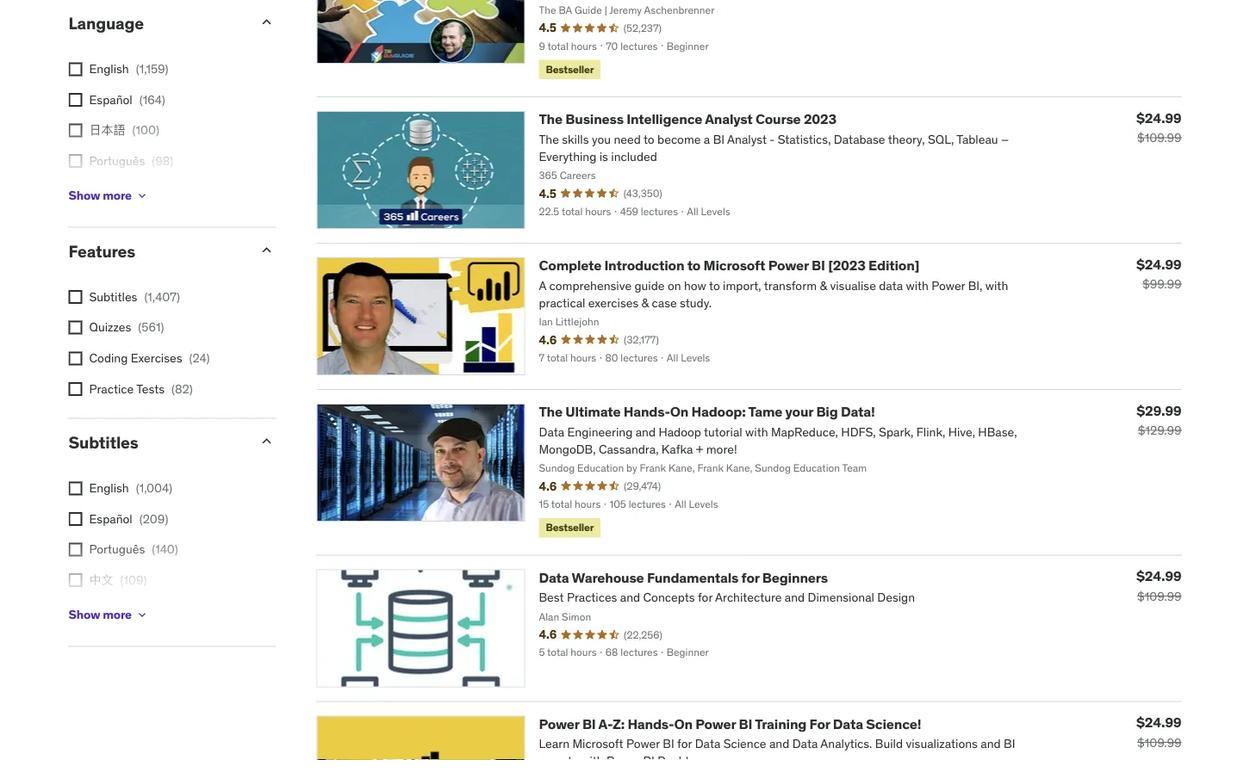 Task type: describe. For each thing, give the bounding box(es) containing it.
$24.99 for data warehouse fundamentals for beginners
[[1136, 568, 1182, 586]]

$99.99
[[1142, 277, 1182, 293]]

features button
[[68, 241, 244, 262]]

big
[[816, 404, 838, 421]]

$29.99 $129.99
[[1137, 402, 1182, 439]]

(140)
[[152, 542, 178, 558]]

show more button for subtitles
[[68, 599, 149, 633]]

the business intelligence analyst course 2023
[[539, 111, 837, 128]]

español for subtitles
[[89, 512, 132, 527]]

[2023
[[828, 257, 866, 275]]

日本語 for 日本語 (100)
[[89, 123, 125, 138]]

0 horizontal spatial bi
[[582, 716, 596, 733]]

xsmall image for 日本語
[[68, 124, 82, 138]]

show for subtitles
[[68, 608, 100, 623]]

1 vertical spatial data
[[833, 716, 863, 733]]

$29.99
[[1137, 402, 1182, 420]]

中文 (109)
[[89, 573, 147, 588]]

português (98)
[[89, 153, 173, 169]]

español (209)
[[89, 512, 168, 527]]

analyst
[[705, 111, 753, 128]]

for
[[809, 716, 830, 733]]

beginners
[[762, 569, 828, 587]]

xsmall image for english (1,159)
[[68, 63, 82, 77]]

(1,407)
[[144, 290, 180, 305]]

to
[[687, 257, 701, 275]]

xsmall image for quizzes (561)
[[68, 322, 82, 335]]

more for subtitles
[[103, 608, 132, 623]]

coding exercises (24)
[[89, 351, 210, 366]]

data warehouse fundamentals for beginners link
[[539, 569, 828, 587]]

the for the business intelligence analyst course 2023
[[539, 111, 563, 128]]

power bi a-z: hands-on power bi training for data science! link
[[539, 716, 921, 733]]

(100)
[[132, 123, 159, 138]]

for
[[741, 569, 759, 587]]

$24.99 $109.99 for data warehouse fundamentals for beginners
[[1136, 568, 1182, 605]]

microsoft
[[703, 257, 765, 275]]

1 horizontal spatial bi
[[739, 716, 752, 733]]

introduction
[[604, 257, 684, 275]]

subtitles button
[[68, 432, 244, 453]]

$24.99 for power bi a-z: hands-on power bi training for data science!
[[1136, 714, 1182, 732]]

power bi a-z: hands-on power bi training for data science!
[[539, 716, 921, 733]]

tests
[[136, 382, 165, 397]]

complete introduction to microsoft power bi [2023 edition] link
[[539, 257, 919, 275]]

english for subtitles
[[89, 481, 129, 496]]

data warehouse fundamentals for beginners
[[539, 569, 828, 587]]

show for language
[[68, 188, 100, 204]]

training
[[755, 716, 807, 733]]

course
[[755, 111, 801, 128]]

1 vertical spatial on
[[674, 716, 693, 733]]

show more button for language
[[68, 179, 149, 213]]

xsmall image for português (140)
[[68, 544, 82, 557]]

xsmall image for subtitles (1,407)
[[68, 291, 82, 305]]

$24.99 $109.99 for power bi a-z: hands-on power bi training for data science!
[[1136, 714, 1182, 751]]

z:
[[613, 716, 625, 733]]

português (140)
[[89, 542, 178, 558]]

(98)
[[152, 153, 173, 169]]

complete
[[539, 257, 601, 275]]

2 horizontal spatial bi
[[812, 257, 825, 275]]

(209)
[[139, 512, 168, 527]]

small image for subtitles
[[258, 433, 275, 451]]

small image for features
[[258, 242, 275, 259]]

$109.99 for power bi a-z: hands-on power bi training for data science!
[[1137, 736, 1182, 751]]

中文 for 中文
[[89, 184, 113, 200]]

science!
[[866, 716, 921, 733]]

xsmall image for português (98)
[[68, 155, 82, 169]]

$109.99 for the business intelligence analyst course 2023
[[1137, 131, 1182, 146]]

xsmall image for español
[[68, 93, 82, 107]]

$129.99
[[1138, 424, 1182, 439]]

subtitles for subtitles
[[68, 432, 138, 453]]

português for português (98)
[[89, 153, 145, 169]]

subtitles for subtitles (1,407)
[[89, 290, 137, 305]]

the business intelligence analyst course 2023 link
[[539, 111, 837, 128]]



Task type: locate. For each thing, give the bounding box(es) containing it.
2 the from the top
[[539, 404, 563, 421]]

1 horizontal spatial data
[[833, 716, 863, 733]]

xsmall image for coding
[[68, 352, 82, 366]]

0 vertical spatial hands-
[[624, 404, 670, 421]]

xsmall image left the quizzes
[[68, 322, 82, 335]]

xsmall image left español (209)
[[68, 513, 82, 527]]

tame
[[748, 404, 782, 421]]

0 vertical spatial português
[[89, 153, 145, 169]]

0 horizontal spatial power
[[539, 716, 579, 733]]

show more button down 中文 (109)
[[68, 599, 149, 633]]

warehouse
[[572, 569, 644, 587]]

subtitles up the quizzes
[[89, 290, 137, 305]]

small image
[[258, 14, 275, 31]]

the for the ultimate hands-on hadoop: tame your big data!
[[539, 404, 563, 421]]

hadoop:
[[691, 404, 746, 421]]

hands-
[[624, 404, 670, 421], [628, 716, 674, 733]]

(24)
[[189, 351, 210, 366]]

show more button
[[68, 179, 149, 213], [68, 599, 149, 633]]

english up español (164)
[[89, 61, 129, 77]]

$24.99 $109.99
[[1136, 110, 1182, 146], [1136, 568, 1182, 605], [1136, 714, 1182, 751]]

(109)
[[120, 573, 147, 588]]

español down the english (1,004)
[[89, 512, 132, 527]]

português for português (140)
[[89, 542, 145, 558]]

2023
[[804, 111, 837, 128]]

more
[[103, 188, 132, 204], [103, 608, 132, 623]]

power
[[768, 257, 809, 275], [539, 716, 579, 733], [695, 716, 736, 733]]

1 vertical spatial 日本語
[[89, 604, 125, 619]]

power left a-
[[539, 716, 579, 733]]

2 more from the top
[[103, 608, 132, 623]]

2 show more button from the top
[[68, 599, 149, 633]]

exercises
[[131, 351, 182, 366]]

show down 中文 (109)
[[68, 608, 100, 623]]

1 vertical spatial english
[[89, 481, 129, 496]]

xsmall image left the "português (140)"
[[68, 544, 82, 557]]

中文
[[89, 184, 113, 200], [89, 573, 113, 588]]

1 show from the top
[[68, 188, 100, 204]]

中文 for 中文 (109)
[[89, 573, 113, 588]]

quizzes
[[89, 320, 131, 336]]

english (1,004)
[[89, 481, 172, 496]]

ultimate
[[565, 404, 621, 421]]

show
[[68, 188, 100, 204], [68, 608, 100, 623]]

1 vertical spatial português
[[89, 542, 145, 558]]

0 vertical spatial show more button
[[68, 179, 149, 213]]

0 vertical spatial the
[[539, 111, 563, 128]]

(561)
[[138, 320, 164, 336]]

2 $24.99 from the top
[[1136, 256, 1182, 274]]

1 vertical spatial the
[[539, 404, 563, 421]]

xsmall image for 中文 (109)
[[68, 574, 82, 588]]

xsmall image for english (1,004)
[[68, 482, 82, 496]]

complete introduction to microsoft power bi [2023 edition]
[[539, 257, 919, 275]]

1 日本語 from the top
[[89, 123, 125, 138]]

0 vertical spatial english
[[89, 61, 129, 77]]

language button
[[68, 13, 244, 34]]

0 vertical spatial data
[[539, 569, 569, 587]]

0 vertical spatial 日本語
[[89, 123, 125, 138]]

1 vertical spatial $24.99 $109.99
[[1136, 568, 1182, 605]]

(82)
[[171, 382, 193, 397]]

on left hadoop:
[[670, 404, 689, 421]]

1 vertical spatial subtitles
[[68, 432, 138, 453]]

small image
[[258, 242, 275, 259], [258, 433, 275, 451]]

intelligence
[[627, 111, 702, 128]]

$109.99 for data warehouse fundamentals for beginners
[[1137, 589, 1182, 605]]

1 horizontal spatial power
[[695, 716, 736, 733]]

xsmall image left español (164)
[[68, 93, 82, 107]]

xsmall image down (109)
[[135, 609, 149, 623]]

3 $24.99 $109.99 from the top
[[1136, 714, 1182, 751]]

(164)
[[139, 92, 165, 108]]

the left the business
[[539, 111, 563, 128]]

features
[[68, 241, 135, 262]]

bi
[[812, 257, 825, 275], [582, 716, 596, 733], [739, 716, 752, 733]]

xsmall image down features
[[68, 291, 82, 305]]

español
[[89, 92, 132, 108], [89, 512, 132, 527]]

1 show more button from the top
[[68, 179, 149, 213]]

show more for language
[[68, 188, 132, 204]]

$24.99 for the business intelligence analyst course 2023
[[1136, 110, 1182, 127]]

1 español from the top
[[89, 92, 132, 108]]

日本語 down 中文 (109)
[[89, 604, 125, 619]]

1 vertical spatial español
[[89, 512, 132, 527]]

subtitles (1,407)
[[89, 290, 180, 305]]

show up features
[[68, 188, 100, 204]]

日本語
[[89, 123, 125, 138], [89, 604, 125, 619]]

power left 'training'
[[695, 716, 736, 733]]

english for language
[[89, 61, 129, 77]]

0 horizontal spatial data
[[539, 569, 569, 587]]

中文 down português (98)
[[89, 184, 113, 200]]

xsmall image
[[68, 63, 82, 77], [68, 155, 82, 169], [135, 189, 149, 203], [68, 291, 82, 305], [68, 322, 82, 335], [68, 482, 82, 496], [68, 513, 82, 527], [68, 544, 82, 557], [68, 574, 82, 588], [135, 609, 149, 623]]

2 中文 from the top
[[89, 573, 113, 588]]

2 show more from the top
[[68, 608, 132, 623]]

中文 left (109)
[[89, 573, 113, 588]]

english
[[89, 61, 129, 77], [89, 481, 129, 496]]

practice
[[89, 382, 134, 397]]

the ultimate hands-on hadoop: tame your big data!
[[539, 404, 875, 421]]

1 $24.99 from the top
[[1136, 110, 1182, 127]]

xsmall image left 中文 (109)
[[68, 574, 82, 588]]

español (164)
[[89, 92, 165, 108]]

4 $24.99 from the top
[[1136, 714, 1182, 732]]

日本語 for 日本語
[[89, 604, 125, 619]]

(1,159)
[[136, 61, 169, 77]]

0 vertical spatial 中文
[[89, 184, 113, 200]]

show more for subtitles
[[68, 608, 132, 623]]

subtitles up the english (1,004)
[[68, 432, 138, 453]]

business
[[565, 111, 624, 128]]

hands- right ultimate on the bottom left of the page
[[624, 404, 670, 421]]

data!
[[841, 404, 875, 421]]

español for language
[[89, 92, 132, 108]]

xsmall image down português (98)
[[135, 189, 149, 203]]

2 $24.99 $109.99 from the top
[[1136, 568, 1182, 605]]

coding
[[89, 351, 128, 366]]

2 english from the top
[[89, 481, 129, 496]]

data
[[539, 569, 569, 587], [833, 716, 863, 733]]

xsmall image left the english (1,004)
[[68, 482, 82, 496]]

4 xsmall image from the top
[[68, 383, 82, 397]]

(1,004)
[[136, 481, 172, 496]]

bi left 'training'
[[739, 716, 752, 733]]

more down português (98)
[[103, 188, 132, 204]]

on right the z:
[[674, 716, 693, 733]]

subtitles
[[89, 290, 137, 305], [68, 432, 138, 453]]

1 vertical spatial small image
[[258, 433, 275, 451]]

on
[[670, 404, 689, 421], [674, 716, 693, 733]]

1 vertical spatial show more
[[68, 608, 132, 623]]

$24.99
[[1136, 110, 1182, 127], [1136, 256, 1182, 274], [1136, 568, 1182, 586], [1136, 714, 1182, 732]]

practice tests (82)
[[89, 382, 193, 397]]

$24.99 for complete introduction to microsoft power bi [2023 edition]
[[1136, 256, 1182, 274]]

$24.99 $99.99
[[1136, 256, 1182, 293]]

2 español from the top
[[89, 512, 132, 527]]

bi left [2023 at the top right of page
[[812, 257, 825, 275]]

1 中文 from the top
[[89, 184, 113, 200]]

$24.99 $109.99 for the business intelligence analyst course 2023
[[1136, 110, 1182, 146]]

show more down 中文 (109)
[[68, 608, 132, 623]]

1 xsmall image from the top
[[68, 93, 82, 107]]

1 vertical spatial hands-
[[628, 716, 674, 733]]

1 vertical spatial show
[[68, 608, 100, 623]]

0 vertical spatial $109.99
[[1137, 131, 1182, 146]]

2 português from the top
[[89, 542, 145, 558]]

hands- right the z:
[[628, 716, 674, 733]]

xsmall image left coding
[[68, 352, 82, 366]]

português up 中文 (109)
[[89, 542, 145, 558]]

show more button down português (98)
[[68, 179, 149, 213]]

xsmall image left practice
[[68, 383, 82, 397]]

data left warehouse
[[539, 569, 569, 587]]

0 vertical spatial $24.99 $109.99
[[1136, 110, 1182, 146]]

the left ultimate on the bottom left of the page
[[539, 404, 563, 421]]

language
[[68, 13, 144, 34]]

xsmall image
[[68, 93, 82, 107], [68, 124, 82, 138], [68, 352, 82, 366], [68, 383, 82, 397]]

xsmall image for practice
[[68, 383, 82, 397]]

3 $24.99 from the top
[[1136, 568, 1182, 586]]

your
[[785, 404, 813, 421]]

a-
[[598, 716, 613, 733]]

more down 中文 (109)
[[103, 608, 132, 623]]

the ultimate hands-on hadoop: tame your big data! link
[[539, 404, 875, 421]]

1 the from the top
[[539, 111, 563, 128]]

2 small image from the top
[[258, 433, 275, 451]]

0 vertical spatial on
[[670, 404, 689, 421]]

日本語 (100)
[[89, 123, 159, 138]]

português
[[89, 153, 145, 169], [89, 542, 145, 558]]

1 english from the top
[[89, 61, 129, 77]]

2 xsmall image from the top
[[68, 124, 82, 138]]

xsmall image for español (209)
[[68, 513, 82, 527]]

1 $24.99 $109.99 from the top
[[1136, 110, 1182, 146]]

1 more from the top
[[103, 188, 132, 204]]

日本語 down español (164)
[[89, 123, 125, 138]]

2 horizontal spatial power
[[768, 257, 809, 275]]

português down 日本語 (100)
[[89, 153, 145, 169]]

english (1,159)
[[89, 61, 169, 77]]

power right the microsoft
[[768, 257, 809, 275]]

1 small image from the top
[[258, 242, 275, 259]]

0 vertical spatial show
[[68, 188, 100, 204]]

1 vertical spatial show more button
[[68, 599, 149, 633]]

1 show more from the top
[[68, 188, 132, 204]]

1 $109.99 from the top
[[1137, 131, 1182, 146]]

1 vertical spatial 中文
[[89, 573, 113, 588]]

2 日本語 from the top
[[89, 604, 125, 619]]

0 vertical spatial subtitles
[[89, 290, 137, 305]]

english up español (209)
[[89, 481, 129, 496]]

$109.99
[[1137, 131, 1182, 146], [1137, 589, 1182, 605], [1137, 736, 1182, 751]]

fundamentals
[[647, 569, 738, 587]]

0 vertical spatial small image
[[258, 242, 275, 259]]

3 xsmall image from the top
[[68, 352, 82, 366]]

show more down português (98)
[[68, 188, 132, 204]]

0 vertical spatial more
[[103, 188, 132, 204]]

0 vertical spatial español
[[89, 92, 132, 108]]

1 português from the top
[[89, 153, 145, 169]]

español up 日本語 (100)
[[89, 92, 132, 108]]

quizzes (561)
[[89, 320, 164, 336]]

show more
[[68, 188, 132, 204], [68, 608, 132, 623]]

2 $109.99 from the top
[[1137, 589, 1182, 605]]

1 vertical spatial more
[[103, 608, 132, 623]]

2 vertical spatial $24.99 $109.99
[[1136, 714, 1182, 751]]

2 vertical spatial $109.99
[[1137, 736, 1182, 751]]

edition]
[[868, 257, 919, 275]]

0 vertical spatial show more
[[68, 188, 132, 204]]

3 $109.99 from the top
[[1137, 736, 1182, 751]]

2 show from the top
[[68, 608, 100, 623]]

bi left a-
[[582, 716, 596, 733]]

data right for
[[833, 716, 863, 733]]

1 vertical spatial $109.99
[[1137, 589, 1182, 605]]

more for language
[[103, 188, 132, 204]]

the
[[539, 111, 563, 128], [539, 404, 563, 421]]

xsmall image left 日本語 (100)
[[68, 124, 82, 138]]

xsmall image left português (98)
[[68, 155, 82, 169]]

xsmall image left english (1,159) at the left top of page
[[68, 63, 82, 77]]



Task type: vqa. For each thing, say whether or not it's contained in the screenshot.
10X at the bottom left of page
no



